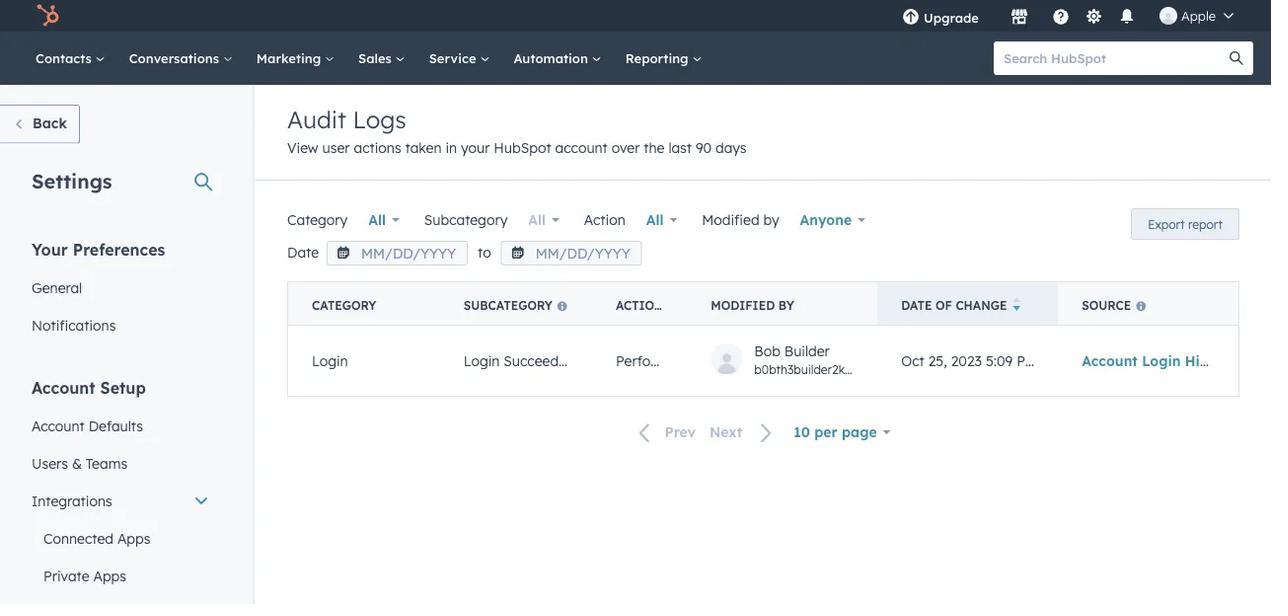 Task type: locate. For each thing, give the bounding box(es) containing it.
login for login
[[312, 352, 348, 369]]

bob
[[754, 343, 781, 360]]

1 vertical spatial apps
[[93, 567, 126, 584]]

date
[[287, 244, 319, 261], [901, 298, 932, 313]]

taken
[[405, 139, 442, 156]]

1 login from the left
[[312, 352, 348, 369]]

logs
[[353, 105, 406, 134]]

mm/dd/yyyy text field left to
[[327, 241, 468, 265]]

apps down integrations button
[[117, 530, 151, 547]]

apple button
[[1148, 0, 1246, 32]]

account up account defaults on the bottom of page
[[32, 378, 95, 397]]

connected
[[43, 530, 114, 547]]

10
[[794, 423, 810, 441]]

marketing
[[256, 50, 325, 66]]

modified by
[[702, 211, 779, 229], [711, 298, 794, 313]]

back link
[[0, 105, 80, 144]]

3 all button from the left
[[633, 200, 690, 240]]

90
[[696, 139, 712, 156]]

modified by down days at the right
[[702, 211, 779, 229]]

1 vertical spatial category
[[312, 298, 376, 313]]

0 horizontal spatial all
[[368, 211, 386, 229]]

apps
[[117, 530, 151, 547], [93, 567, 126, 584]]

private apps link
[[20, 557, 221, 595]]

your preferences element
[[20, 238, 221, 344]]

action up perform
[[616, 298, 664, 313]]

category for subcategory
[[287, 211, 348, 229]]

10 per page button
[[785, 412, 900, 452]]

0 vertical spatial account
[[1082, 352, 1138, 369]]

oct
[[901, 352, 925, 369]]

1 all from the left
[[368, 211, 386, 229]]

date inside button
[[901, 298, 932, 313]]

page
[[842, 423, 877, 441]]

audit logs view user actions taken in your hubspot account over the last 90 days
[[287, 105, 747, 156]]

apple
[[1181, 7, 1216, 24]]

account
[[1082, 352, 1138, 369], [32, 378, 95, 397], [32, 417, 85, 434]]

1 horizontal spatial mm/dd/yyyy text field
[[501, 241, 642, 265]]

subcategory up login succeeded
[[464, 298, 553, 313]]

edt
[[1041, 352, 1067, 369]]

by
[[763, 211, 779, 229], [779, 298, 794, 313]]

hubspot
[[494, 139, 551, 156]]

your preferences
[[32, 239, 165, 259]]

anyone button
[[787, 200, 878, 240]]

oct 25, 2023 5:09 pm edt
[[901, 352, 1067, 369]]

sales link
[[346, 32, 417, 85]]

modified by up bob
[[711, 298, 794, 313]]

0 horizontal spatial login
[[312, 352, 348, 369]]

all button down hubspot
[[516, 200, 572, 240]]

0 vertical spatial date
[[287, 244, 319, 261]]

all down actions
[[368, 211, 386, 229]]

modified up bob
[[711, 298, 775, 313]]

mm/dd/yyyy text field right to
[[501, 241, 642, 265]]

succeeded
[[504, 352, 575, 369]]

all down hubspot
[[528, 211, 546, 229]]

export report button
[[1131, 208, 1240, 240]]

0 vertical spatial modified
[[702, 211, 760, 229]]

service
[[429, 50, 480, 66]]

all button for subcategory
[[516, 200, 572, 240]]

2 vertical spatial account
[[32, 417, 85, 434]]

conversations
[[129, 50, 223, 66]]

action down the over
[[584, 211, 626, 229]]

0 horizontal spatial mm/dd/yyyy text field
[[327, 241, 468, 265]]

back
[[33, 114, 67, 132]]

1 horizontal spatial date
[[901, 298, 932, 313]]

connected apps
[[43, 530, 151, 547]]

category
[[287, 211, 348, 229], [312, 298, 376, 313]]

notifications image
[[1118, 9, 1136, 27]]

2 horizontal spatial login
[[1142, 352, 1181, 369]]

by left anyone
[[763, 211, 779, 229]]

general link
[[20, 269, 221, 306]]

modified
[[702, 211, 760, 229], [711, 298, 775, 313]]

0 horizontal spatial date
[[287, 244, 319, 261]]

2 all button from the left
[[516, 200, 572, 240]]

apps for private apps
[[93, 567, 126, 584]]

all button down actions
[[356, 200, 412, 240]]

3 login from the left
[[1142, 352, 1181, 369]]

3 all from the left
[[646, 211, 664, 229]]

notifications
[[32, 316, 116, 334]]

0 vertical spatial category
[[287, 211, 348, 229]]

1 all button from the left
[[356, 200, 412, 240]]

next button
[[703, 420, 785, 445]]

b0bth3builder2k23@gmail.com
[[754, 362, 927, 377]]

1 horizontal spatial all
[[528, 211, 546, 229]]

&
[[72, 455, 82, 472]]

5:09
[[986, 352, 1013, 369]]

login
[[312, 352, 348, 369], [464, 352, 500, 369], [1142, 352, 1181, 369]]

action
[[584, 211, 626, 229], [616, 298, 664, 313]]

help button
[[1044, 0, 1078, 32]]

0 horizontal spatial all button
[[356, 200, 412, 240]]

2 horizontal spatial all
[[646, 211, 664, 229]]

all for subcategory
[[528, 211, 546, 229]]

descending sort. press to sort ascending. element
[[1013, 297, 1021, 314]]

by up bob
[[779, 298, 794, 313]]

Search HubSpot search field
[[994, 41, 1236, 75]]

25,
[[928, 352, 947, 369]]

notifications link
[[20, 306, 221, 344]]

all button for action
[[633, 200, 690, 240]]

subcategory up to
[[424, 211, 508, 229]]

account down source on the right of the page
[[1082, 352, 1138, 369]]

all button
[[356, 200, 412, 240], [516, 200, 572, 240], [633, 200, 690, 240]]

1 horizontal spatial all button
[[516, 200, 572, 240]]

change
[[956, 298, 1007, 313]]

modified down days at the right
[[702, 211, 760, 229]]

account for account defaults
[[32, 417, 85, 434]]

account setup element
[[20, 377, 221, 604]]

menu
[[888, 0, 1248, 32]]

account defaults link
[[20, 407, 221, 445]]

2 horizontal spatial all button
[[633, 200, 690, 240]]

1 horizontal spatial login
[[464, 352, 500, 369]]

2 login from the left
[[464, 352, 500, 369]]

MM/DD/YYYY text field
[[327, 241, 468, 265], [501, 241, 642, 265]]

private apps
[[43, 567, 126, 584]]

view
[[287, 139, 318, 156]]

export
[[1148, 217, 1185, 231]]

all down "the"
[[646, 211, 664, 229]]

next
[[710, 423, 742, 441]]

2 all from the left
[[528, 211, 546, 229]]

1 vertical spatial account
[[32, 378, 95, 397]]

your
[[461, 139, 490, 156]]

account for account setup
[[32, 378, 95, 397]]

pm
[[1017, 352, 1037, 369]]

the
[[644, 139, 665, 156]]

0 vertical spatial apps
[[117, 530, 151, 547]]

reporting link
[[614, 32, 714, 85]]

in
[[446, 139, 457, 156]]

user
[[322, 139, 350, 156]]

date of change button
[[878, 282, 1058, 325]]

hubspot image
[[36, 4, 59, 28]]

to
[[478, 244, 491, 261]]

account up users
[[32, 417, 85, 434]]

all
[[368, 211, 386, 229], [528, 211, 546, 229], [646, 211, 664, 229]]

apps down connected apps link
[[93, 567, 126, 584]]

reporting
[[626, 50, 692, 66]]

1 vertical spatial modified by
[[711, 298, 794, 313]]

descending sort. press to sort ascending. image
[[1013, 297, 1021, 311]]

help image
[[1052, 9, 1070, 27]]

all button down "the"
[[633, 200, 690, 240]]

1 vertical spatial date
[[901, 298, 932, 313]]

0 vertical spatial by
[[763, 211, 779, 229]]



Task type: describe. For each thing, give the bounding box(es) containing it.
date of change
[[901, 298, 1007, 313]]

0 vertical spatial modified by
[[702, 211, 779, 229]]

conversations link
[[117, 32, 245, 85]]

report
[[1189, 217, 1223, 231]]

settings link
[[1082, 5, 1106, 26]]

bob builder b0bth3builder2k23@gmail.com
[[754, 343, 927, 377]]

users
[[32, 455, 68, 472]]

all for category
[[368, 211, 386, 229]]

account defaults
[[32, 417, 143, 434]]

setup
[[100, 378, 146, 397]]

over
[[612, 139, 640, 156]]

contacts link
[[24, 32, 117, 85]]

builder
[[785, 343, 830, 360]]

1 vertical spatial action
[[616, 298, 664, 313]]

1 vertical spatial modified
[[711, 298, 775, 313]]

category for login
[[312, 298, 376, 313]]

date for date of change
[[901, 298, 932, 313]]

defaults
[[89, 417, 143, 434]]

export report
[[1148, 217, 1223, 231]]

days
[[716, 139, 747, 156]]

account setup
[[32, 378, 146, 397]]

of
[[936, 298, 952, 313]]

date for date
[[287, 244, 319, 261]]

service link
[[417, 32, 502, 85]]

marketplaces image
[[1011, 9, 1028, 27]]

automation link
[[502, 32, 614, 85]]

notifications button
[[1110, 0, 1144, 32]]

actions
[[354, 139, 401, 156]]

prev button
[[627, 420, 703, 445]]

search button
[[1220, 41, 1254, 75]]

settings
[[32, 168, 112, 193]]

pagination navigation
[[627, 419, 785, 445]]

sales
[[358, 50, 395, 66]]

integrations button
[[20, 482, 221, 520]]

bob builder image
[[1160, 7, 1178, 25]]

contacts
[[36, 50, 95, 66]]

prev
[[665, 423, 696, 441]]

account login history
[[1082, 352, 1236, 369]]

automation
[[514, 50, 592, 66]]

teams
[[86, 455, 127, 472]]

your
[[32, 239, 68, 259]]

menu containing apple
[[888, 0, 1248, 32]]

per
[[815, 423, 838, 441]]

1 vertical spatial by
[[779, 298, 794, 313]]

users & teams link
[[20, 445, 221, 482]]

marketing link
[[245, 32, 346, 85]]

0 vertical spatial subcategory
[[424, 211, 508, 229]]

1 mm/dd/yyyy text field from the left
[[327, 241, 468, 265]]

preferences
[[73, 239, 165, 259]]

search image
[[1230, 51, 1244, 65]]

2 mm/dd/yyyy text field from the left
[[501, 241, 642, 265]]

integrations
[[32, 492, 112, 509]]

login for login succeeded
[[464, 352, 500, 369]]

hubspot link
[[24, 4, 74, 28]]

perform
[[616, 352, 668, 369]]

2023
[[951, 352, 982, 369]]

users & teams
[[32, 455, 127, 472]]

0 vertical spatial action
[[584, 211, 626, 229]]

marketplaces button
[[999, 0, 1040, 32]]

account for account login history
[[1082, 352, 1138, 369]]

connected apps link
[[20, 520, 221, 557]]

last
[[669, 139, 692, 156]]

source
[[1082, 298, 1131, 313]]

all button for category
[[356, 200, 412, 240]]

apps for connected apps
[[117, 530, 151, 547]]

history
[[1185, 352, 1236, 369]]

settings image
[[1085, 8, 1103, 26]]

upgrade image
[[902, 9, 920, 27]]

general
[[32, 279, 82, 296]]

account
[[555, 139, 608, 156]]

all for action
[[646, 211, 664, 229]]

audit
[[287, 105, 346, 134]]

1 vertical spatial subcategory
[[464, 298, 553, 313]]

login succeeded
[[464, 352, 575, 369]]

10 per page
[[794, 423, 877, 441]]

upgrade
[[924, 9, 979, 26]]

private
[[43, 567, 89, 584]]



Task type: vqa. For each thing, say whether or not it's contained in the screenshot.
the )
no



